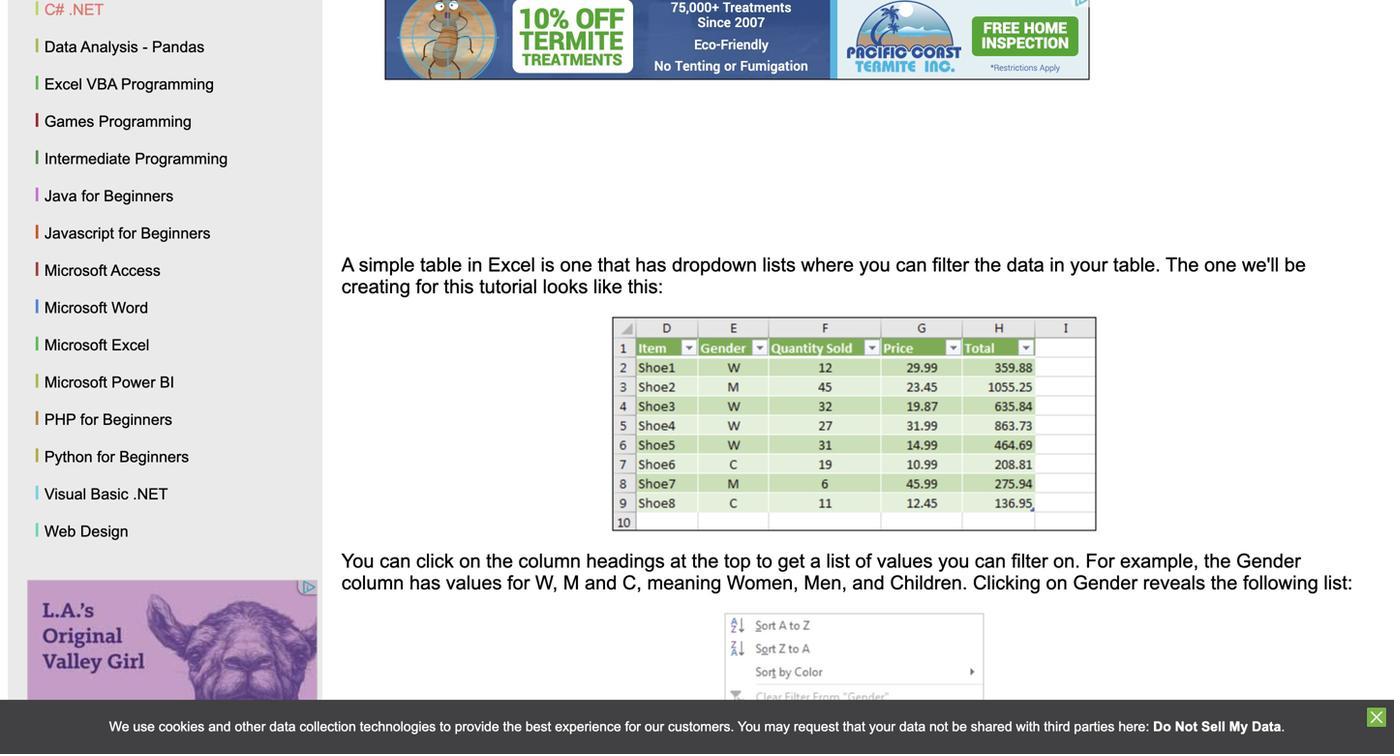 Task type: describe. For each thing, give the bounding box(es) containing it.
intermediate programming link
[[44, 150, 228, 168]]

on.
[[1054, 550, 1081, 572]]

lists
[[763, 254, 796, 275]]

1 horizontal spatial data
[[1252, 719, 1281, 734]]

where
[[801, 254, 854, 275]]

get
[[778, 550, 805, 572]]

java for beginners link
[[44, 187, 174, 205]]

1 vertical spatial that
[[843, 719, 866, 734]]

for inside | java for beginners
[[81, 187, 99, 205]]

data turned into a table in excel image
[[612, 317, 1097, 531]]

0 horizontal spatial can
[[380, 550, 411, 572]]

shared
[[971, 719, 1013, 734]]

parties
[[1074, 719, 1115, 734]]

we'll
[[1242, 254, 1279, 275]]

customers.
[[668, 719, 734, 734]]

| php for beginners
[[35, 408, 172, 429]]

reveals
[[1143, 572, 1206, 593]]

| for | microsoft excel
[[35, 333, 40, 355]]

beginners for | python for beginners
[[119, 448, 189, 466]]

php for beginners link
[[44, 411, 172, 428]]

power
[[112, 374, 155, 391]]

list:
[[1324, 572, 1353, 593]]

| for | python for beginners
[[35, 445, 40, 467]]

1 vertical spatial to
[[440, 719, 451, 734]]

microsoft for | microsoft word
[[44, 299, 107, 317]]

for inside '| php for beginners'
[[80, 411, 98, 428]]

do
[[1153, 719, 1171, 734]]

men,
[[804, 572, 847, 593]]

provide
[[455, 719, 499, 734]]

.
[[1281, 719, 1285, 734]]

meaning
[[647, 572, 722, 593]]

| for | data analysis - pandas
[[35, 35, 40, 57]]

data inside | data analysis - pandas
[[44, 38, 77, 56]]

you inside "you can click on the column headings at the top to get a list of values you can filter on. for example, the gender column has values for w, m and c, meaning women, men, and children. clicking on gender reveals the following list:"
[[938, 550, 970, 572]]

this
[[444, 276, 474, 297]]

not
[[1175, 719, 1198, 734]]

other
[[235, 719, 266, 734]]

vba
[[87, 76, 117, 93]]

beginners for | javascript for beginners
[[141, 225, 211, 242]]

do not sell my data link
[[1153, 719, 1281, 734]]

| microsoft word
[[35, 296, 148, 318]]

looks
[[543, 276, 588, 297]]

programming for | intermediate programming
[[135, 150, 228, 168]]

experience
[[555, 719, 621, 734]]

| javascript for beginners
[[35, 221, 211, 243]]

your inside a simple table in excel is one that has dropdown lists where you can filter the data in your table. the one we'll be creating for this tutorial looks like this:
[[1070, 254, 1108, 275]]

my
[[1229, 719, 1248, 734]]

c# .net link
[[44, 1, 104, 18]]

| excel vba programming
[[35, 72, 214, 94]]

1 horizontal spatial column
[[519, 550, 581, 572]]

0 horizontal spatial on
[[459, 550, 481, 572]]

beginners for | java for beginners
[[104, 187, 174, 205]]

| web design
[[35, 520, 128, 541]]

0 horizontal spatial your
[[869, 719, 896, 734]]

| for | microsoft word
[[35, 296, 40, 318]]

filter inside a simple table in excel is one that has dropdown lists where you can filter the data in your table. the one we'll be creating for this tutorial looks like this:
[[933, 254, 969, 275]]

| intermediate programming
[[35, 147, 228, 168]]

| games programming
[[35, 109, 192, 131]]

children.
[[890, 572, 968, 593]]

of
[[856, 550, 872, 572]]

is
[[541, 254, 555, 275]]

m
[[563, 572, 579, 593]]

can inside a simple table in excel is one that has dropdown lists where you can filter the data in your table. the one we'll be creating for this tutorial looks like this:
[[896, 254, 927, 275]]

python
[[44, 448, 93, 466]]

games programming link
[[44, 113, 192, 130]]

php
[[44, 411, 76, 428]]

data analysis - pandas link
[[44, 38, 205, 56]]

javascript
[[44, 225, 114, 242]]

visual
[[44, 486, 86, 503]]

tutorial
[[479, 276, 538, 297]]

our
[[645, 719, 664, 734]]

with
[[1016, 719, 1040, 734]]

| visual basic .net
[[35, 482, 168, 504]]

for
[[1086, 550, 1115, 572]]

2 in from the left
[[1050, 254, 1065, 275]]

excel inside | excel vba programming
[[44, 76, 82, 93]]

| microsoft excel
[[35, 333, 149, 355]]

| for | microsoft power bi
[[35, 370, 40, 392]]

excel inside a simple table in excel is one that has dropdown lists where you can filter the data in your table. the one we'll be creating for this tutorial looks like this:
[[488, 254, 535, 275]]

microsoft power bi link
[[44, 374, 174, 391]]

2 horizontal spatial can
[[975, 550, 1006, 572]]

| for | intermediate programming
[[35, 147, 40, 168]]

excel vba programming link
[[44, 76, 214, 93]]

simple
[[359, 254, 415, 275]]

1 horizontal spatial you
[[738, 719, 761, 734]]

use
[[133, 719, 155, 734]]

technologies
[[360, 719, 436, 734]]

w,
[[535, 572, 558, 593]]

women,
[[727, 572, 799, 593]]

| python for beginners
[[35, 445, 189, 467]]

| java for beginners
[[35, 184, 174, 206]]

an example of a table filter image
[[725, 613, 984, 754]]

clicking
[[973, 572, 1041, 593]]

headings
[[586, 550, 665, 572]]



Task type: locate. For each thing, give the bounding box(es) containing it.
1 horizontal spatial on
[[1046, 572, 1068, 593]]

0 horizontal spatial you
[[859, 254, 891, 275]]

for right php
[[80, 411, 98, 428]]

your left the table.
[[1070, 254, 1108, 275]]

| left analysis
[[35, 35, 40, 57]]

| down | microsoft excel
[[35, 370, 40, 392]]

you right where
[[859, 254, 891, 275]]

be right we'll
[[1285, 254, 1306, 275]]

microsoft down the javascript
[[44, 262, 107, 279]]

2 one from the left
[[1205, 254, 1237, 275]]

excel up games
[[44, 76, 82, 93]]

beginners inside | java for beginners
[[104, 187, 174, 205]]

for left our
[[625, 719, 641, 734]]

beginners inside '| php for beginners'
[[103, 411, 172, 428]]

beginners inside | javascript for beginners
[[141, 225, 211, 242]]

be for not
[[952, 719, 967, 734]]

0 horizontal spatial filter
[[933, 254, 969, 275]]

to
[[756, 550, 773, 572], [440, 719, 451, 734]]

creating
[[342, 276, 411, 297]]

excel
[[44, 76, 82, 93], [488, 254, 535, 275], [112, 336, 149, 354]]

2 | from the top
[[35, 72, 40, 94]]

1 vertical spatial you
[[938, 550, 970, 572]]

c#
[[44, 1, 64, 18]]

programming down the games programming 'link'
[[135, 150, 228, 168]]

| left visual
[[35, 482, 40, 504]]

beginners up access
[[141, 225, 211, 242]]

0 vertical spatial to
[[756, 550, 773, 572]]

0 vertical spatial excel
[[44, 76, 82, 93]]

one up looks
[[560, 254, 592, 275]]

gender down for
[[1073, 572, 1138, 593]]

data inside a simple table in excel is one that has dropdown lists where you can filter the data in your table. the one we'll be creating for this tutorial looks like this:
[[1007, 254, 1045, 275]]

python for beginners link
[[44, 448, 189, 466]]

0 horizontal spatial data
[[269, 719, 296, 734]]

1 vertical spatial you
[[738, 719, 761, 734]]

the inside a simple table in excel is one that has dropdown lists where you can filter the data in your table. the one we'll be creating for this tutorial looks like this:
[[975, 254, 1002, 275]]

filter
[[933, 254, 969, 275], [1012, 550, 1048, 572]]

be
[[1285, 254, 1306, 275], [952, 719, 967, 734]]

on
[[459, 550, 481, 572], [1046, 572, 1068, 593]]

programming inside | excel vba programming
[[121, 76, 214, 93]]

0 vertical spatial data
[[44, 38, 77, 56]]

0 vertical spatial your
[[1070, 254, 1108, 275]]

a simple table in excel is one that has dropdown lists where you can filter the data in your table. the one we'll be creating for this tutorial looks like this:
[[342, 254, 1306, 297]]

0 horizontal spatial data
[[44, 38, 77, 56]]

| left "java"
[[35, 184, 40, 206]]

a
[[342, 254, 353, 275]]

14 | from the top
[[35, 520, 40, 541]]

be for we'll
[[1285, 254, 1306, 275]]

has down click
[[409, 572, 441, 593]]

5 | from the top
[[35, 184, 40, 206]]

-
[[143, 38, 148, 56]]

0 horizontal spatial to
[[440, 719, 451, 734]]

in left the table.
[[1050, 254, 1065, 275]]

excel inside | microsoft excel
[[112, 336, 149, 354]]

0 horizontal spatial that
[[598, 254, 630, 275]]

microsoft
[[44, 262, 107, 279], [44, 299, 107, 317], [44, 336, 107, 354], [44, 374, 107, 391]]

microsoft for | microsoft access
[[44, 262, 107, 279]]

for down the table
[[416, 276, 439, 297]]

| left intermediate
[[35, 147, 40, 168]]

programming for | games programming
[[99, 113, 192, 130]]

list
[[826, 550, 850, 572]]

0 horizontal spatial and
[[208, 719, 231, 734]]

to left provide
[[440, 719, 451, 734]]

1 horizontal spatial in
[[1050, 254, 1065, 275]]

microsoft word link
[[44, 299, 148, 317]]

has inside a simple table in excel is one that has dropdown lists where you can filter the data in your table. the one we'll be creating for this tutorial looks like this:
[[636, 254, 667, 275]]

| left microsoft word link
[[35, 296, 40, 318]]

.net inside the | visual basic .net
[[133, 486, 168, 503]]

1 horizontal spatial to
[[756, 550, 773, 572]]

1 horizontal spatial excel
[[112, 336, 149, 354]]

.net right basic
[[133, 486, 168, 503]]

c,
[[623, 572, 642, 593]]

like
[[594, 276, 623, 297]]

2 horizontal spatial data
[[1007, 254, 1045, 275]]

to inside "you can click on the column headings at the top to get a list of values you can filter on. for example, the gender column has values for w, m and c, meaning women, men, and children. clicking on gender reveals the following list:"
[[756, 550, 773, 572]]

in
[[468, 254, 483, 275], [1050, 254, 1065, 275]]

2 horizontal spatial excel
[[488, 254, 535, 275]]

0 vertical spatial you
[[859, 254, 891, 275]]

can right where
[[896, 254, 927, 275]]

for inside a simple table in excel is one that has dropdown lists where you can filter the data in your table. the one we'll be creating for this tutorial looks like this:
[[416, 276, 439, 297]]

1 horizontal spatial data
[[899, 719, 926, 734]]

access
[[111, 262, 161, 279]]

filter inside "you can click on the column headings at the top to get a list of values you can filter on. for example, the gender column has values for w, m and c, meaning women, men, and children. clicking on gender reveals the following list:"
[[1012, 550, 1048, 572]]

for right "java"
[[81, 187, 99, 205]]

you inside "you can click on the column headings at the top to get a list of values you can filter on. for example, the gender column has values for w, m and c, meaning women, men, and children. clicking on gender reveals the following list:"
[[342, 550, 374, 572]]

2 vertical spatial programming
[[135, 150, 228, 168]]

beginners for | php for beginners
[[103, 411, 172, 428]]

13 | from the top
[[35, 482, 40, 504]]

your
[[1070, 254, 1108, 275], [869, 719, 896, 734]]

1 horizontal spatial one
[[1205, 254, 1237, 275]]

1 vertical spatial be
[[952, 719, 967, 734]]

| microsoft access
[[35, 259, 161, 280]]

beginners
[[104, 187, 174, 205], [141, 225, 211, 242], [103, 411, 172, 428], [119, 448, 189, 466]]

0 vertical spatial you
[[342, 550, 374, 572]]

programming down pandas
[[121, 76, 214, 93]]

| for | visual basic .net
[[35, 482, 40, 504]]

1 horizontal spatial filter
[[1012, 550, 1048, 572]]

microsoft excel link
[[44, 336, 149, 354]]

0 horizontal spatial excel
[[44, 76, 82, 93]]

0 horizontal spatial you
[[342, 550, 374, 572]]

and right m
[[585, 572, 617, 593]]

javascript for beginners link
[[44, 225, 211, 242]]

gender
[[1237, 550, 1301, 572], [1073, 572, 1138, 593]]

on right click
[[459, 550, 481, 572]]

values up children.
[[877, 550, 933, 572]]

1 horizontal spatial gender
[[1237, 550, 1301, 572]]

1 | from the top
[[35, 35, 40, 57]]

| microsoft power bi
[[35, 370, 174, 392]]

for up access
[[118, 225, 136, 242]]

your left not
[[869, 719, 896, 734]]

beginners inside | python for beginners
[[119, 448, 189, 466]]

visual basic .net link
[[44, 486, 168, 503]]

excel down word
[[112, 336, 149, 354]]

analysis
[[81, 38, 138, 56]]

microsoft inside | microsoft word
[[44, 299, 107, 317]]

0 vertical spatial that
[[598, 254, 630, 275]]

can left click
[[380, 550, 411, 572]]

3 microsoft from the top
[[44, 336, 107, 354]]

microsoft access link
[[44, 262, 161, 279]]

0 vertical spatial .net
[[68, 1, 104, 18]]

that inside a simple table in excel is one that has dropdown lists where you can filter the data in your table. the one we'll be creating for this tutorial looks like this:
[[598, 254, 630, 275]]

intermediate
[[44, 150, 130, 168]]

you left click
[[342, 550, 374, 572]]

| left microsoft access link
[[35, 259, 40, 280]]

0 horizontal spatial one
[[560, 254, 592, 275]]

| left web
[[35, 520, 40, 541]]

0 vertical spatial filter
[[933, 254, 969, 275]]

10 | from the top
[[35, 370, 40, 392]]

1 one from the left
[[560, 254, 592, 275]]

programming up intermediate programming link
[[99, 113, 192, 130]]

cookies
[[159, 719, 205, 734]]

0 vertical spatial be
[[1285, 254, 1306, 275]]

microsoft for | microsoft power bi
[[44, 374, 107, 391]]

excel up tutorial
[[488, 254, 535, 275]]

4 microsoft from the top
[[44, 374, 107, 391]]

12 | from the top
[[35, 445, 40, 467]]

beginners up basic
[[119, 448, 189, 466]]

| left python
[[35, 445, 40, 467]]

you
[[859, 254, 891, 275], [938, 550, 970, 572]]

6 | from the top
[[35, 221, 40, 243]]

0 horizontal spatial has
[[409, 572, 441, 593]]

| for | excel vba programming
[[35, 72, 40, 94]]

basic
[[91, 486, 128, 503]]

| left microsoft excel 'link' at the top of page
[[35, 333, 40, 355]]

gender up following
[[1237, 550, 1301, 572]]

for inside | python for beginners
[[97, 448, 115, 466]]

data down c#
[[44, 38, 77, 56]]

11 | from the top
[[35, 408, 40, 429]]

microsoft for | microsoft excel
[[44, 336, 107, 354]]

| left php
[[35, 408, 40, 429]]

0 horizontal spatial column
[[342, 572, 404, 593]]

microsoft inside | microsoft excel
[[44, 336, 107, 354]]

microsoft inside | microsoft access
[[44, 262, 107, 279]]

column
[[519, 550, 581, 572], [342, 572, 404, 593]]

may
[[765, 719, 790, 734]]

following
[[1243, 572, 1319, 593]]

1 vertical spatial .net
[[133, 486, 168, 503]]

| for | php for beginners
[[35, 408, 40, 429]]

request
[[794, 719, 839, 734]]

has inside "you can click on the column headings at the top to get a list of values you can filter on. for example, the gender column has values for w, m and c, meaning women, men, and children. clicking on gender reveals the following list:"
[[409, 572, 441, 593]]

pandas
[[152, 38, 205, 56]]

best
[[526, 719, 551, 734]]

word
[[112, 299, 148, 317]]

2 microsoft from the top
[[44, 299, 107, 317]]

0 horizontal spatial in
[[468, 254, 483, 275]]

| for | web design
[[35, 520, 40, 541]]

0 horizontal spatial be
[[952, 719, 967, 734]]

click
[[416, 550, 454, 572]]

values
[[877, 550, 933, 572], [446, 572, 502, 593]]

0 horizontal spatial values
[[446, 572, 502, 593]]

1 horizontal spatial be
[[1285, 254, 1306, 275]]

1 horizontal spatial you
[[938, 550, 970, 572]]

1 horizontal spatial your
[[1070, 254, 1108, 275]]

2 horizontal spatial and
[[853, 572, 885, 593]]

0 horizontal spatial gender
[[1073, 572, 1138, 593]]

top
[[724, 550, 751, 572]]

| data analysis - pandas
[[35, 35, 205, 57]]

|
[[35, 35, 40, 57], [35, 72, 40, 94], [35, 109, 40, 131], [35, 147, 40, 168], [35, 184, 40, 206], [35, 221, 40, 243], [35, 259, 40, 280], [35, 296, 40, 318], [35, 333, 40, 355], [35, 370, 40, 392], [35, 408, 40, 429], [35, 445, 40, 467], [35, 482, 40, 504], [35, 520, 40, 541]]

3 | from the top
[[35, 109, 40, 131]]

7 | from the top
[[35, 259, 40, 280]]

we
[[109, 719, 129, 734]]

1 horizontal spatial has
[[636, 254, 667, 275]]

and
[[585, 572, 617, 593], [853, 572, 885, 593], [208, 719, 231, 734]]

8 | from the top
[[35, 296, 40, 318]]

to up women,
[[756, 550, 773, 572]]

and down of
[[853, 572, 885, 593]]

can up clicking
[[975, 550, 1006, 572]]

microsoft up php
[[44, 374, 107, 391]]

and left other
[[208, 719, 231, 734]]

1 horizontal spatial can
[[896, 254, 927, 275]]

that up like
[[598, 254, 630, 275]]

| for | java for beginners
[[35, 184, 40, 206]]

values down click
[[446, 572, 502, 593]]

for
[[81, 187, 99, 205], [118, 225, 136, 242], [416, 276, 439, 297], [80, 411, 98, 428], [97, 448, 115, 466], [507, 572, 530, 593], [625, 719, 641, 734]]

table.
[[1113, 254, 1161, 275]]

.net right c#
[[68, 1, 104, 18]]

0 vertical spatial has
[[636, 254, 667, 275]]

programming inside '| intermediate programming'
[[135, 150, 228, 168]]

| left games
[[35, 109, 40, 131]]

beginners down intermediate programming link
[[104, 187, 174, 205]]

has up this:
[[636, 254, 667, 275]]

this:
[[628, 276, 663, 297]]

beginners down power at the left of the page
[[103, 411, 172, 428]]

you left may
[[738, 719, 761, 734]]

web
[[44, 523, 76, 540]]

dropdown
[[672, 254, 757, 275]]

for inside "you can click on the column headings at the top to get a list of values you can filter on. for example, the gender column has values for w, m and c, meaning women, men, and children. clicking on gender reveals the following list:"
[[507, 572, 530, 593]]

microsoft down | microsoft word
[[44, 336, 107, 354]]

example,
[[1120, 550, 1199, 572]]

be right not
[[952, 719, 967, 734]]

third
[[1044, 719, 1071, 734]]

| left the javascript
[[35, 221, 40, 243]]

you can click on the column headings at the top to get a list of values you can filter on. for example, the gender column has values for w, m and c, meaning women, men, and children. clicking on gender reveals the following list:
[[342, 550, 1353, 593]]

1 vertical spatial excel
[[488, 254, 535, 275]]

| for | javascript for beginners
[[35, 221, 40, 243]]

1 vertical spatial filter
[[1012, 550, 1048, 572]]

the
[[1166, 254, 1199, 275]]

for left w,
[[507, 572, 530, 593]]

1 vertical spatial has
[[409, 572, 441, 593]]

collection
[[300, 719, 356, 734]]

1 vertical spatial data
[[1252, 719, 1281, 734]]

1 microsoft from the top
[[44, 262, 107, 279]]

| left vba
[[35, 72, 40, 94]]

for up the | visual basic .net
[[97, 448, 115, 466]]

.net
[[68, 1, 104, 18], [133, 486, 168, 503]]

in up this
[[468, 254, 483, 275]]

on down on.
[[1046, 572, 1068, 593]]

you up children.
[[938, 550, 970, 572]]

be inside a simple table in excel is one that has dropdown lists where you can filter the data in your table. the one we'll be creating for this tutorial looks like this:
[[1285, 254, 1306, 275]]

1 vertical spatial your
[[869, 719, 896, 734]]

4 | from the top
[[35, 147, 40, 168]]

9 | from the top
[[35, 333, 40, 355]]

1 in from the left
[[468, 254, 483, 275]]

we use cookies and other data collection technologies to provide the best experience for our customers. you may request that your data not be shared with third parties here: do not sell my data .
[[109, 719, 1285, 734]]

| for | microsoft access
[[35, 259, 40, 280]]

one
[[560, 254, 592, 275], [1205, 254, 1237, 275]]

programming inside | games programming
[[99, 113, 192, 130]]

0 vertical spatial programming
[[121, 76, 214, 93]]

that right request
[[843, 719, 866, 734]]

has
[[636, 254, 667, 275], [409, 572, 441, 593]]

c# .net
[[44, 1, 104, 18]]

1 horizontal spatial values
[[877, 550, 933, 572]]

you inside a simple table in excel is one that has dropdown lists where you can filter the data in your table. the one we'll be creating for this tutorial looks like this:
[[859, 254, 891, 275]]

data right my
[[1252, 719, 1281, 734]]

1 horizontal spatial and
[[585, 572, 617, 593]]

games
[[44, 113, 94, 130]]

1 vertical spatial programming
[[99, 113, 192, 130]]

1 horizontal spatial that
[[843, 719, 866, 734]]

0 horizontal spatial .net
[[68, 1, 104, 18]]

web design link
[[44, 523, 128, 540]]

sell
[[1202, 719, 1226, 734]]

| for | games programming
[[35, 109, 40, 131]]

for inside | javascript for beginners
[[118, 225, 136, 242]]

microsoft up | microsoft excel
[[44, 299, 107, 317]]

a
[[810, 550, 821, 572]]

microsoft inside | microsoft power bi
[[44, 374, 107, 391]]

table
[[420, 254, 462, 275]]

one right the
[[1205, 254, 1237, 275]]

2 vertical spatial excel
[[112, 336, 149, 354]]

1 horizontal spatial .net
[[133, 486, 168, 503]]

design
[[80, 523, 128, 540]]



